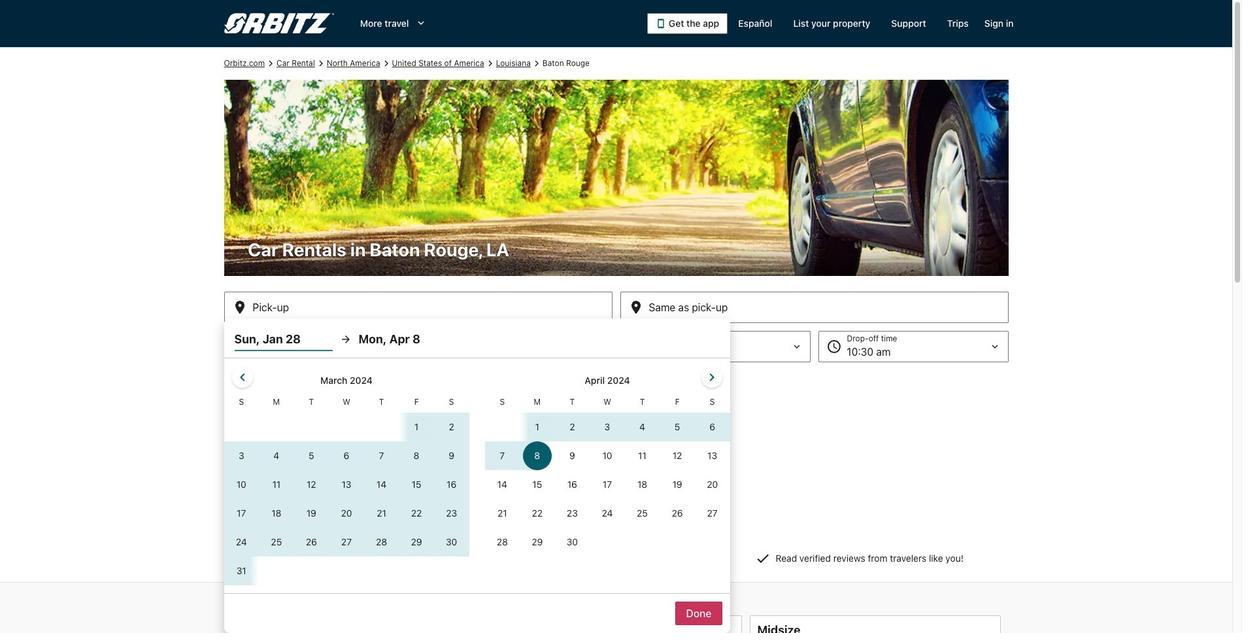 Task type: vqa. For each thing, say whether or not it's contained in the screenshot.
tab list
no



Task type: describe. For each thing, give the bounding box(es) containing it.
download the app button image
[[656, 18, 666, 29]]

1 directional image from the left
[[315, 58, 327, 69]]

previous month image
[[234, 370, 250, 385]]

3 directional image from the left
[[531, 58, 543, 69]]

1 directional image from the left
[[265, 58, 277, 69]]

2 directional image from the left
[[484, 58, 496, 69]]

breadcrumbs region
[[0, 47, 1233, 633]]



Task type: locate. For each thing, give the bounding box(es) containing it.
2 horizontal spatial directional image
[[531, 58, 543, 69]]

2 directional image from the left
[[380, 58, 392, 69]]

orbitz logo image
[[224, 13, 334, 34]]

main content
[[0, 47, 1233, 633]]

0 horizontal spatial directional image
[[265, 58, 277, 69]]

directional image
[[265, 58, 277, 69], [484, 58, 496, 69], [531, 58, 543, 69]]

1 horizontal spatial directional image
[[484, 58, 496, 69]]

1 horizontal spatial directional image
[[380, 58, 392, 69]]

directional image
[[315, 58, 327, 69], [380, 58, 392, 69]]

0 horizontal spatial directional image
[[315, 58, 327, 69]]

next month image
[[704, 370, 720, 385]]



